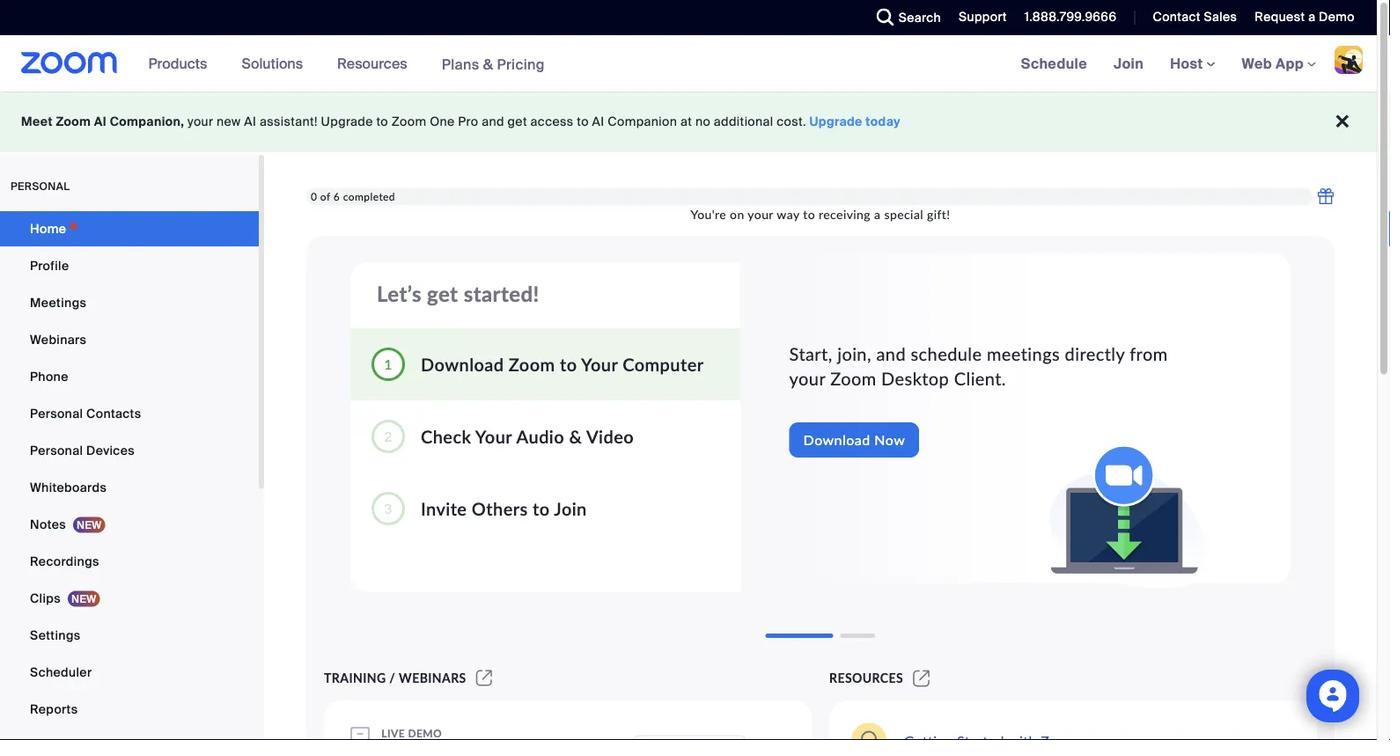 Task type: describe. For each thing, give the bounding box(es) containing it.
3 ai from the left
[[592, 114, 604, 130]]

personal devices
[[30, 442, 135, 459]]

schedule
[[1021, 54, 1087, 73]]

meet zoom ai companion, footer
[[0, 92, 1377, 152]]

way
[[777, 207, 800, 222]]

training / webinars
[[324, 671, 466, 686]]

search
[[899, 9, 941, 26]]

0 of 6 completed
[[311, 190, 395, 203]]

no
[[695, 114, 711, 130]]

on
[[730, 207, 744, 222]]

computer
[[623, 354, 704, 375]]

1 vertical spatial get
[[427, 281, 458, 306]]

personal contacts
[[30, 405, 141, 422]]

cost.
[[777, 114, 806, 130]]

window new image for training / webinars
[[473, 671, 495, 686]]

your inside meet zoom ai companion, footer
[[188, 114, 213, 130]]

& inside "product information" navigation
[[483, 55, 493, 73]]

0 horizontal spatial join
[[554, 498, 587, 519]]

zoom left one
[[392, 114, 426, 130]]

live
[[381, 727, 405, 740]]

search button
[[863, 0, 946, 35]]

1
[[384, 355, 393, 372]]

web app
[[1242, 54, 1304, 73]]

receiving
[[819, 207, 871, 222]]

1 horizontal spatial your
[[748, 207, 773, 222]]

training
[[324, 671, 386, 686]]

phone link
[[0, 359, 259, 394]]

contacts
[[86, 405, 141, 422]]

gift!
[[927, 207, 950, 222]]

personal menu menu
[[0, 211, 259, 729]]

directly
[[1065, 343, 1125, 364]]

additional
[[714, 114, 773, 130]]

pricing
[[497, 55, 545, 73]]

host
[[1170, 54, 1207, 73]]

notes
[[30, 516, 66, 533]]

1 vertical spatial your
[[475, 426, 512, 447]]

resources
[[337, 54, 407, 73]]

personal
[[11, 180, 70, 193]]

product information navigation
[[135, 35, 558, 93]]

whiteboards link
[[0, 470, 259, 505]]

started!
[[464, 281, 539, 306]]

products button
[[148, 35, 215, 92]]

profile picture image
[[1335, 46, 1363, 74]]

webinars link
[[0, 322, 259, 357]]

you're
[[691, 207, 726, 222]]

let's
[[377, 281, 422, 306]]

recordings
[[30, 553, 99, 570]]

request a demo
[[1255, 9, 1355, 25]]

zoom logo image
[[21, 52, 118, 74]]

0
[[311, 190, 317, 203]]

companion,
[[110, 114, 184, 130]]

personal for personal devices
[[30, 442, 83, 459]]

banner containing products
[[0, 35, 1377, 93]]

desktop
[[881, 368, 949, 390]]

start, join, and schedule meetings directly from your zoom desktop client.
[[789, 343, 1168, 390]]

zoom right meet
[[56, 114, 91, 130]]

upgrade today link
[[810, 114, 901, 130]]

personal devices link
[[0, 433, 259, 468]]

meet zoom ai companion, your new ai assistant! upgrade to zoom one pro and get access to ai companion at no additional cost. upgrade today
[[21, 114, 901, 130]]

webinars
[[399, 671, 466, 686]]

1 vertical spatial a
[[874, 207, 881, 222]]

today
[[866, 114, 901, 130]]

special
[[884, 207, 923, 222]]

let's get started!
[[377, 281, 539, 306]]

reports link
[[0, 692, 259, 727]]

scheduler
[[30, 664, 92, 681]]

personal contacts link
[[0, 396, 259, 431]]

profile link
[[0, 248, 259, 283]]

join,
[[837, 343, 871, 364]]

download for download zoom to your computer
[[421, 354, 504, 375]]

new
[[217, 114, 241, 130]]

access
[[531, 114, 574, 130]]

devices
[[86, 442, 135, 459]]

1.888.799.9666
[[1025, 9, 1117, 25]]

to right others
[[533, 498, 550, 519]]

others
[[472, 498, 528, 519]]

audio
[[516, 426, 564, 447]]

2 upgrade from the left
[[810, 114, 863, 130]]

join link
[[1100, 35, 1157, 92]]



Task type: vqa. For each thing, say whether or not it's contained in the screenshot.
1st Personal from the top
yes



Task type: locate. For each thing, give the bounding box(es) containing it.
plans & pricing
[[442, 55, 545, 73]]

webinars
[[30, 331, 86, 348]]

products
[[148, 54, 207, 73]]

your down start,
[[789, 368, 825, 390]]

0 horizontal spatial your
[[475, 426, 512, 447]]

& right plans
[[483, 55, 493, 73]]

a left special
[[874, 207, 881, 222]]

schedule link
[[1008, 35, 1100, 92]]

/
[[389, 671, 396, 686]]

0 horizontal spatial &
[[483, 55, 493, 73]]

meetings link
[[0, 285, 259, 320]]

meetings
[[30, 294, 87, 311]]

ai left companion
[[592, 114, 604, 130]]

0 horizontal spatial upgrade
[[321, 114, 373, 130]]

upgrade down "product information" navigation in the left of the page
[[321, 114, 373, 130]]

2 personal from the top
[[30, 442, 83, 459]]

0 vertical spatial your
[[581, 354, 618, 375]]

start,
[[789, 343, 832, 364]]

download down the let's get started!
[[421, 354, 504, 375]]

zoom down 'join,'
[[830, 368, 876, 390]]

to right way
[[803, 207, 815, 222]]

1 vertical spatial download
[[803, 431, 870, 449]]

to down resources dropdown button
[[376, 114, 388, 130]]

zoom inside start, join, and schedule meetings directly from your zoom desktop client.
[[830, 368, 876, 390]]

1 horizontal spatial download
[[803, 431, 870, 449]]

pro
[[458, 114, 478, 130]]

download inside download now button
[[803, 431, 870, 449]]

schedule
[[911, 343, 982, 364]]

demo
[[1319, 9, 1355, 25]]

1 horizontal spatial join
[[1114, 54, 1144, 73]]

0 vertical spatial and
[[482, 114, 504, 130]]

2
[[384, 427, 393, 445]]

home
[[30, 221, 66, 237]]

settings link
[[0, 618, 259, 653]]

your left audio
[[475, 426, 512, 447]]

support
[[959, 9, 1007, 25]]

web
[[1242, 54, 1272, 73]]

0 vertical spatial download
[[421, 354, 504, 375]]

& left video
[[569, 426, 582, 447]]

6
[[334, 190, 340, 203]]

1 horizontal spatial a
[[1308, 9, 1316, 25]]

and inside meet zoom ai companion, footer
[[482, 114, 504, 130]]

0 vertical spatial a
[[1308, 9, 1316, 25]]

get left access
[[508, 114, 527, 130]]

join right others
[[554, 498, 587, 519]]

meetings
[[987, 343, 1060, 364]]

2 vertical spatial your
[[789, 368, 825, 390]]

0 horizontal spatial get
[[427, 281, 458, 306]]

download for download now
[[803, 431, 870, 449]]

1 horizontal spatial window new image
[[910, 671, 933, 686]]

2 ai from the left
[[244, 114, 256, 130]]

and right the pro
[[482, 114, 504, 130]]

meetings navigation
[[1008, 35, 1377, 93]]

0 horizontal spatial window new image
[[473, 671, 495, 686]]

0 vertical spatial get
[[508, 114, 527, 130]]

recordings link
[[0, 544, 259, 579]]

0 horizontal spatial your
[[188, 114, 213, 130]]

3
[[384, 500, 393, 517]]

client.
[[954, 368, 1006, 390]]

your left computer
[[581, 354, 618, 375]]

&
[[483, 55, 493, 73], [569, 426, 582, 447]]

plans & pricing link
[[442, 55, 545, 73], [442, 55, 545, 73]]

contact
[[1153, 9, 1201, 25]]

get inside meet zoom ai companion, footer
[[508, 114, 527, 130]]

personal up whiteboards
[[30, 442, 83, 459]]

1 window new image from the left
[[473, 671, 495, 686]]

your inside start, join, and schedule meetings directly from your zoom desktop client.
[[789, 368, 825, 390]]

a left demo
[[1308, 9, 1316, 25]]

ai
[[94, 114, 107, 130], [244, 114, 256, 130], [592, 114, 604, 130]]

check your audio & video
[[421, 426, 634, 447]]

0 vertical spatial join
[[1114, 54, 1144, 73]]

2 horizontal spatial ai
[[592, 114, 604, 130]]

sales
[[1204, 9, 1237, 25]]

reports
[[30, 701, 78, 717]]

upgrade right cost.
[[810, 114, 863, 130]]

plans
[[442, 55, 479, 73]]

to up audio
[[560, 354, 577, 375]]

0 horizontal spatial and
[[482, 114, 504, 130]]

your
[[188, 114, 213, 130], [748, 207, 773, 222], [789, 368, 825, 390]]

app
[[1276, 54, 1304, 73]]

scheduler link
[[0, 655, 259, 690]]

1 vertical spatial &
[[569, 426, 582, 447]]

window new image right resources
[[910, 671, 933, 686]]

solutions button
[[242, 35, 311, 92]]

phone
[[30, 368, 68, 385]]

1 vertical spatial and
[[876, 343, 906, 364]]

now
[[874, 431, 905, 449]]

profile
[[30, 257, 69, 274]]

1 vertical spatial personal
[[30, 442, 83, 459]]

window new image right the "webinars"
[[473, 671, 495, 686]]

to right access
[[577, 114, 589, 130]]

clips link
[[0, 581, 259, 616]]

1 upgrade from the left
[[321, 114, 373, 130]]

solutions
[[242, 54, 303, 73]]

join
[[1114, 54, 1144, 73], [554, 498, 587, 519]]

whiteboards
[[30, 479, 107, 496]]

get right "let's" at the left top
[[427, 281, 458, 306]]

host button
[[1170, 54, 1215, 73]]

your left new
[[188, 114, 213, 130]]

0 horizontal spatial download
[[421, 354, 504, 375]]

ai left companion,
[[94, 114, 107, 130]]

1 horizontal spatial &
[[569, 426, 582, 447]]

from
[[1130, 343, 1168, 364]]

0 horizontal spatial a
[[874, 207, 881, 222]]

download now button
[[789, 423, 919, 458]]

resources
[[829, 671, 903, 686]]

request a demo link
[[1242, 0, 1377, 35], [1255, 9, 1355, 25]]

and inside start, join, and schedule meetings directly from your zoom desktop client.
[[876, 343, 906, 364]]

contact sales link
[[1140, 0, 1242, 35], [1153, 9, 1237, 25]]

support link
[[946, 0, 1011, 35], [959, 9, 1007, 25]]

personal for personal contacts
[[30, 405, 83, 422]]

1 horizontal spatial upgrade
[[810, 114, 863, 130]]

1 horizontal spatial get
[[508, 114, 527, 130]]

banner
[[0, 35, 1377, 93]]

invite others to join
[[421, 498, 587, 519]]

0 vertical spatial &
[[483, 55, 493, 73]]

demo
[[408, 727, 442, 740]]

2 horizontal spatial your
[[789, 368, 825, 390]]

0 vertical spatial your
[[188, 114, 213, 130]]

at
[[680, 114, 692, 130]]

download left now at the bottom right of the page
[[803, 431, 870, 449]]

completed
[[343, 190, 395, 203]]

join left host
[[1114, 54, 1144, 73]]

1 horizontal spatial and
[[876, 343, 906, 364]]

and up desktop
[[876, 343, 906, 364]]

notes link
[[0, 507, 259, 542]]

ai right new
[[244, 114, 256, 130]]

0 horizontal spatial ai
[[94, 114, 107, 130]]

1 vertical spatial your
[[748, 207, 773, 222]]

1.888.799.9666 button
[[1011, 0, 1121, 35], [1025, 9, 1117, 25]]

1 ai from the left
[[94, 114, 107, 130]]

check
[[421, 426, 471, 447]]

2 window new image from the left
[[910, 671, 933, 686]]

personal
[[30, 405, 83, 422], [30, 442, 83, 459]]

upgrade
[[321, 114, 373, 130], [810, 114, 863, 130]]

contact sales
[[1153, 9, 1237, 25]]

download zoom to your computer
[[421, 354, 704, 375]]

personal down phone on the left of page
[[30, 405, 83, 422]]

live demo
[[379, 727, 442, 740]]

1 horizontal spatial ai
[[244, 114, 256, 130]]

window new image
[[473, 671, 495, 686], [910, 671, 933, 686]]

join inside meetings navigation
[[1114, 54, 1144, 73]]

companion
[[608, 114, 677, 130]]

one
[[430, 114, 455, 130]]

you're on your way to receiving a special gift!
[[691, 207, 950, 222]]

of
[[320, 190, 330, 203]]

0 vertical spatial personal
[[30, 405, 83, 422]]

1 vertical spatial join
[[554, 498, 587, 519]]

your
[[581, 354, 618, 375], [475, 426, 512, 447]]

1 personal from the top
[[30, 405, 83, 422]]

window new image for resources
[[910, 671, 933, 686]]

meet
[[21, 114, 53, 130]]

assistant!
[[260, 114, 318, 130]]

request
[[1255, 9, 1305, 25]]

1 horizontal spatial your
[[581, 354, 618, 375]]

to
[[376, 114, 388, 130], [577, 114, 589, 130], [803, 207, 815, 222], [560, 354, 577, 375], [533, 498, 550, 519]]

settings
[[30, 627, 81, 644]]

zoom up check your audio & video
[[509, 354, 555, 375]]

video
[[586, 426, 634, 447]]

your right 'on'
[[748, 207, 773, 222]]



